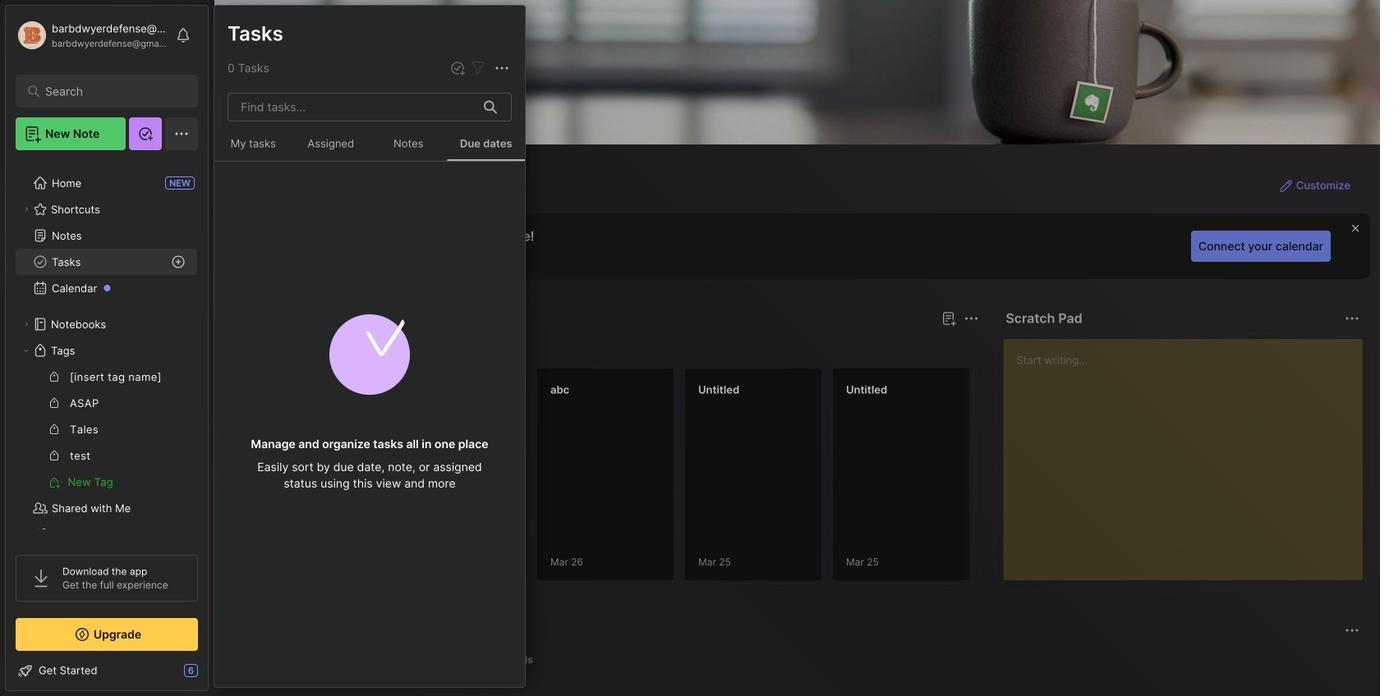 Task type: describe. For each thing, give the bounding box(es) containing it.
Start writing… text field
[[1017, 339, 1363, 568]]

more actions and view options image
[[492, 59, 512, 78]]

1 tab list from the top
[[244, 339, 977, 358]]

Find tasks… text field
[[231, 94, 474, 121]]

none search field inside main element
[[45, 81, 176, 101]]

Search text field
[[45, 84, 176, 99]]

new task image
[[450, 60, 466, 76]]



Task type: vqa. For each thing, say whether or not it's contained in the screenshot.
search field inside the MAIN element
yes



Task type: locate. For each thing, give the bounding box(es) containing it.
Help and Learning task checklist field
[[6, 658, 208, 685]]

2 tab list from the top
[[244, 651, 1358, 671]]

click to collapse image
[[208, 666, 220, 686]]

tab
[[244, 339, 292, 358], [299, 339, 365, 358], [244, 651, 307, 671], [495, 651, 541, 671]]

Account field
[[16, 19, 168, 52]]

Filter tasks field
[[468, 58, 488, 78]]

0 vertical spatial tab list
[[244, 339, 977, 358]]

tree
[[6, 160, 208, 584]]

tab list
[[244, 339, 977, 358], [244, 651, 1358, 671]]

expand tags image
[[21, 346, 31, 356]]

group inside "tree"
[[16, 364, 197, 496]]

1 vertical spatial tab list
[[244, 651, 1358, 671]]

main element
[[0, 0, 214, 697]]

filter tasks image
[[468, 59, 488, 78]]

row group
[[241, 368, 1128, 592]]

tree inside main element
[[6, 160, 208, 584]]

group
[[16, 364, 197, 496]]

More actions and view options field
[[488, 58, 512, 78]]

expand notebooks image
[[21, 320, 31, 330]]

None search field
[[45, 81, 176, 101]]



